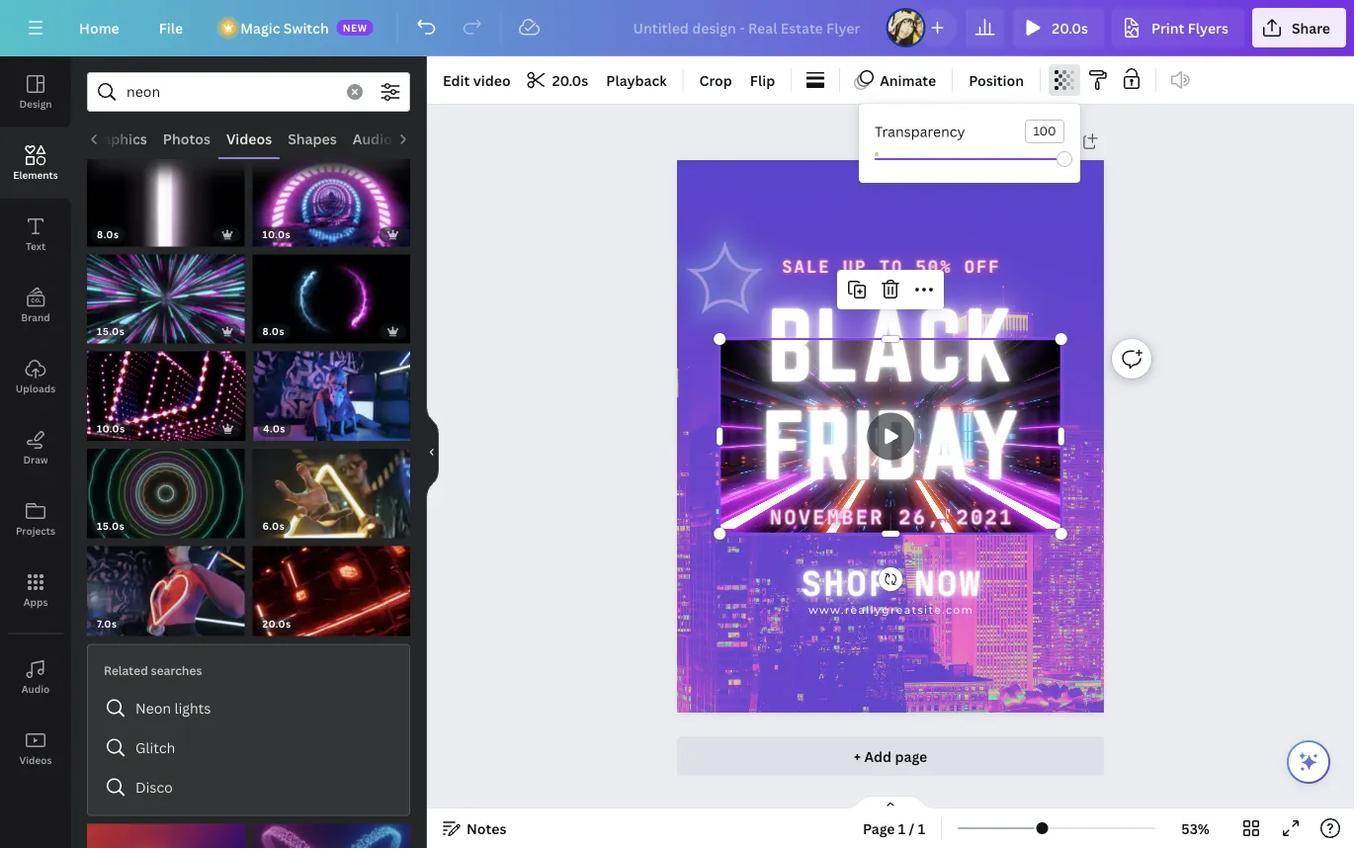 Task type: vqa. For each thing, say whether or not it's contained in the screenshot.
Canva Assistant image
yes



Task type: locate. For each thing, give the bounding box(es) containing it.
0 horizontal spatial 10.0s
[[97, 422, 125, 435]]

0 vertical spatial audio button
[[344, 120, 400, 157]]

Search elements search field
[[127, 73, 335, 111]]

15.0s right brand button
[[97, 325, 125, 338]]

videos button
[[218, 120, 280, 157], [0, 713, 71, 784]]

november 26, 2021
[[770, 505, 1014, 529]]

projects
[[16, 524, 55, 537]]

text button
[[0, 199, 71, 270]]

1 vertical spatial audio
[[21, 682, 50, 696]]

now
[[915, 562, 983, 604]]

2 group from the left
[[253, 812, 410, 848]]

switch
[[284, 18, 329, 37]]

0 vertical spatial 20.0s button
[[1013, 8, 1104, 47]]

uploads button
[[0, 341, 71, 412]]

20.0s up neon lights button
[[263, 618, 291, 631]]

group down disco
[[87, 812, 246, 848]]

graphics
[[87, 129, 147, 148]]

50%
[[916, 257, 953, 277]]

0 horizontal spatial 1
[[899, 819, 906, 838]]

1 vertical spatial 10.0s
[[97, 422, 125, 435]]

0 horizontal spatial audio
[[21, 682, 50, 696]]

1 vertical spatial 15.0s group
[[87, 437, 245, 539]]

up
[[843, 257, 868, 277]]

15.0s
[[97, 325, 125, 338], [97, 520, 125, 533]]

magic switch
[[240, 18, 329, 37]]

notes button
[[435, 813, 515, 844]]

Design title text field
[[618, 8, 878, 47]]

20.0s button inside main menu bar
[[1013, 8, 1104, 47]]

friday
[[763, 394, 1021, 497]]

0 horizontal spatial 20.0s
[[263, 618, 291, 631]]

8.0s group
[[87, 146, 245, 246], [253, 243, 410, 343]]

15.0s right 'projects'
[[97, 520, 125, 533]]

1 vertical spatial videos button
[[0, 713, 71, 784]]

0 vertical spatial 15.0s
[[97, 325, 125, 338]]

audio right shapes
[[352, 129, 392, 148]]

videos inside the side panel tab list
[[19, 753, 52, 767]]

20.0s group
[[253, 535, 410, 636]]

file button
[[143, 8, 199, 47]]

glitch button
[[96, 728, 401, 768]]

20.0s left print at the right top of page
[[1052, 18, 1089, 37]]

brand
[[21, 310, 50, 324]]

6.0s group
[[253, 437, 410, 539]]

1 vertical spatial videos
[[19, 753, 52, 767]]

0 horizontal spatial 10.0s group
[[87, 339, 246, 441]]

20.0s left "playback"
[[552, 71, 589, 89]]

side panel tab list
[[0, 56, 71, 784]]

0 horizontal spatial 20.0s button
[[521, 64, 597, 96]]

disco button
[[96, 768, 401, 807]]

10.0s for '10.0s' group to the bottom
[[97, 422, 125, 435]]

related searches list
[[96, 689, 401, 807]]

group down disco button
[[253, 812, 410, 848]]

1 vertical spatial 20.0s
[[552, 71, 589, 89]]

2 15.0s group from the top
[[87, 437, 245, 539]]

0 vertical spatial 20.0s
[[1052, 18, 1089, 37]]

www.reallygreatsite.com
[[809, 603, 974, 616]]

20.0s inside main menu bar
[[1052, 18, 1089, 37]]

1 horizontal spatial 10.0s group
[[253, 146, 410, 246]]

+ add page
[[854, 747, 928, 766]]

1 right / in the right of the page
[[918, 819, 926, 838]]

7.0s group
[[87, 535, 245, 636]]

1 vertical spatial 10.0s group
[[87, 339, 246, 441]]

audio down "apps"
[[21, 682, 50, 696]]

1 horizontal spatial 20.0s button
[[1013, 8, 1104, 47]]

1 vertical spatial 15.0s
[[97, 520, 125, 533]]

1 horizontal spatial videos
[[226, 129, 272, 148]]

videos
[[226, 129, 272, 148], [19, 753, 52, 767]]

20.0s button right the video
[[521, 64, 597, 96]]

share button
[[1253, 8, 1347, 47]]

draw button
[[0, 412, 71, 484]]

frames button
[[400, 120, 465, 157]]

sale up to 50% off
[[782, 257, 1001, 277]]

20.0s button up position dropdown button
[[1013, 8, 1104, 47]]

53% button
[[1164, 813, 1228, 844]]

page 1 / 1
[[863, 819, 926, 838]]

1 vertical spatial audio button
[[0, 642, 71, 713]]

1 group from the left
[[87, 812, 246, 848]]

glitch
[[135, 739, 175, 758]]

brand button
[[0, 270, 71, 341]]

20.0s button
[[1013, 8, 1104, 47], [521, 64, 597, 96]]

10.0s
[[263, 228, 291, 241], [97, 422, 125, 435]]

0 horizontal spatial 8.0s
[[97, 228, 119, 241]]

2 vertical spatial 20.0s
[[263, 618, 291, 631]]

print
[[1152, 18, 1185, 37]]

neon
[[135, 699, 171, 718]]

1 horizontal spatial 1
[[918, 819, 926, 838]]

audio
[[352, 129, 392, 148], [21, 682, 50, 696]]

+
[[854, 747, 861, 766]]

0 horizontal spatial videos button
[[0, 713, 71, 784]]

10.0s group
[[253, 146, 410, 246], [87, 339, 246, 441]]

8.0s right text button
[[97, 228, 119, 241]]

audio button
[[344, 120, 400, 157], [0, 642, 71, 713]]

audio button right shapes
[[344, 120, 400, 157]]

position button
[[961, 64, 1032, 96]]

0 vertical spatial 15.0s group
[[87, 243, 245, 343]]

shapes button
[[280, 120, 344, 157]]

new
[[343, 21, 368, 34]]

photos button
[[155, 120, 218, 157]]

0 horizontal spatial group
[[87, 812, 246, 848]]

file
[[159, 18, 183, 37]]

animate
[[880, 71, 937, 89]]

20.0s
[[1052, 18, 1089, 37], [552, 71, 589, 89], [263, 618, 291, 631]]

1 left / in the right of the page
[[899, 819, 906, 838]]

2 horizontal spatial 20.0s
[[1052, 18, 1089, 37]]

canva assistant image
[[1297, 750, 1321, 774]]

1 15.0s from the top
[[97, 325, 125, 338]]

group
[[87, 812, 246, 848], [253, 812, 410, 848]]

Transparency text field
[[1026, 121, 1064, 142]]

0 horizontal spatial audio button
[[0, 642, 71, 713]]

to
[[880, 257, 904, 277]]

hide image
[[426, 405, 439, 500]]

0 horizontal spatial videos
[[19, 753, 52, 767]]

playback
[[606, 71, 667, 89]]

1 horizontal spatial audio
[[352, 129, 392, 148]]

15.0s group
[[87, 243, 245, 343], [87, 437, 245, 539]]

1
[[899, 819, 906, 838], [918, 819, 926, 838]]

1 horizontal spatial 8.0s
[[263, 325, 285, 338]]

1 vertical spatial 8.0s
[[263, 325, 285, 338]]

0 vertical spatial 10.0s
[[263, 228, 291, 241]]

audio button down "apps"
[[0, 642, 71, 713]]

graphics button
[[79, 120, 155, 157]]

0 horizontal spatial 8.0s group
[[87, 146, 245, 246]]

1 15.0s group from the top
[[87, 243, 245, 343]]

1 horizontal spatial audio button
[[344, 120, 400, 157]]

1 horizontal spatial 10.0s
[[263, 228, 291, 241]]

1 horizontal spatial group
[[253, 812, 410, 848]]

8.0s
[[97, 228, 119, 241], [263, 325, 285, 338]]

0 vertical spatial videos button
[[218, 120, 280, 157]]

share
[[1292, 18, 1331, 37]]

elements button
[[0, 128, 71, 199]]

8.0s up 4.0s "group"
[[263, 325, 285, 338]]



Task type: describe. For each thing, give the bounding box(es) containing it.
53%
[[1182, 819, 1210, 838]]

flyers
[[1188, 18, 1229, 37]]

november
[[770, 505, 885, 529]]

6.0s
[[263, 520, 285, 533]]

page
[[863, 819, 895, 838]]

position
[[969, 71, 1024, 89]]

design button
[[0, 56, 71, 128]]

10.0s for top '10.0s' group
[[263, 228, 291, 241]]

animate button
[[849, 64, 945, 96]]

2 15.0s from the top
[[97, 520, 125, 533]]

1 horizontal spatial 20.0s
[[552, 71, 589, 89]]

playback button
[[599, 64, 675, 96]]

off
[[965, 257, 1001, 277]]

0 vertical spatial videos
[[226, 129, 272, 148]]

4.0s group
[[253, 339, 410, 441]]

2 1 from the left
[[918, 819, 926, 838]]

1 horizontal spatial videos button
[[218, 120, 280, 157]]

searches
[[151, 663, 202, 679]]

audio inside the side panel tab list
[[21, 682, 50, 696]]

add
[[865, 747, 892, 766]]

projects button
[[0, 484, 71, 555]]

design
[[19, 97, 52, 110]]

0 vertical spatial 8.0s
[[97, 228, 119, 241]]

20.0s inside group
[[263, 618, 291, 631]]

home
[[79, 18, 119, 37]]

elements
[[13, 168, 58, 181]]

shapes
[[287, 129, 336, 148]]

shop
[[801, 562, 892, 604]]

print flyers button
[[1112, 8, 1245, 47]]

neon lights
[[135, 699, 211, 718]]

photos
[[162, 129, 210, 148]]

sale
[[782, 257, 831, 277]]

frames
[[408, 129, 457, 148]]

magic
[[240, 18, 280, 37]]

show pages image
[[843, 795, 938, 811]]

related
[[104, 663, 148, 679]]

1 1 from the left
[[899, 819, 906, 838]]

uploads
[[16, 382, 56, 395]]

disco
[[135, 778, 173, 797]]

notes
[[467, 819, 507, 838]]

page
[[895, 747, 928, 766]]

home link
[[63, 8, 135, 47]]

transparency
[[875, 122, 966, 141]]

lights
[[174, 699, 211, 718]]

1 horizontal spatial 8.0s group
[[253, 243, 410, 343]]

black
[[768, 290, 1016, 400]]

0 vertical spatial audio
[[352, 129, 392, 148]]

edit
[[443, 71, 470, 89]]

flip
[[750, 71, 775, 89]]

/
[[909, 819, 915, 838]]

video
[[473, 71, 511, 89]]

flip button
[[742, 64, 783, 96]]

7.0s
[[97, 618, 117, 631]]

related searches
[[104, 663, 202, 679]]

main menu bar
[[0, 0, 1355, 56]]

crop
[[700, 71, 733, 89]]

4.0s
[[263, 422, 286, 435]]

draw
[[23, 453, 48, 466]]

2021
[[957, 505, 1014, 529]]

1 vertical spatial 20.0s button
[[521, 64, 597, 96]]

print flyers
[[1152, 18, 1229, 37]]

edit video button
[[435, 64, 519, 96]]

shop now
[[801, 562, 983, 604]]

0 vertical spatial 10.0s group
[[253, 146, 410, 246]]

edit video
[[443, 71, 511, 89]]

crop button
[[692, 64, 740, 96]]

26,
[[899, 505, 942, 529]]

apps button
[[0, 555, 71, 626]]

text
[[26, 239, 46, 253]]

+ add page button
[[677, 737, 1104, 776]]

neon lights button
[[96, 689, 401, 728]]

apps
[[23, 595, 48, 609]]



